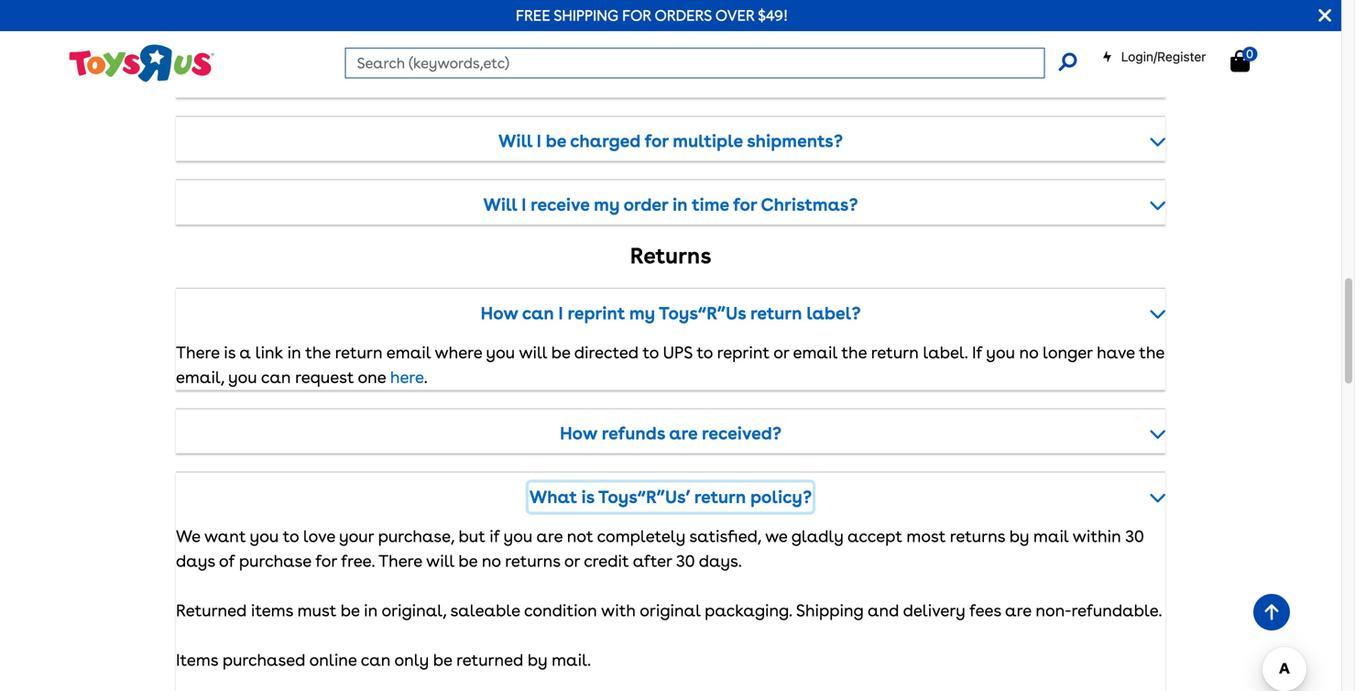Task type: locate. For each thing, give the bounding box(es) containing it.
for
[[740, 75, 762, 95], [645, 131, 669, 151], [733, 194, 757, 215], [316, 551, 337, 571]]

i
[[537, 131, 542, 151], [522, 194, 526, 215], [559, 303, 563, 323]]

request
[[295, 367, 354, 387]]

returns up condition
[[505, 551, 561, 571]]

1 vertical spatial or
[[564, 551, 580, 571]]

will down purchase,
[[426, 551, 454, 571]]

1 horizontal spatial is
[[509, 75, 521, 95]]

0 vertical spatial by
[[1010, 527, 1029, 546]]

of down want
[[219, 551, 235, 571]]

1 vertical spatial of
[[219, 551, 235, 571]]

will i receive my order in time for christmas? link
[[176, 190, 1166, 220]]

how
[[481, 303, 518, 323], [560, 423, 598, 444]]

the
[[769, 50, 794, 70], [305, 343, 331, 362], [842, 343, 867, 362], [1139, 343, 1165, 362]]

0 vertical spatial macy's
[[176, 50, 230, 70]]

by left mail
[[1010, 527, 1029, 546]]

1 horizontal spatial no
[[1020, 343, 1039, 362]]

a left link
[[240, 343, 251, 362]]

0 vertical spatial no
[[1020, 343, 1039, 362]]

you right if
[[504, 527, 533, 546]]

2 vertical spatial my
[[629, 303, 655, 323]]

1 horizontal spatial reprint
[[717, 343, 770, 362]]

0 horizontal spatial will
[[426, 551, 454, 571]]

by left mail.
[[528, 650, 548, 670]]

0 horizontal spatial is
[[224, 343, 236, 362]]

there is a link in the return email where you will be directed to ups to reprint or email the return label. if you no longer have the email, you can request one
[[176, 343, 1165, 387]]

in right link
[[287, 343, 301, 362]]

1 horizontal spatial how
[[560, 423, 598, 444]]

0 vertical spatial how
[[481, 303, 518, 323]]

1 horizontal spatial by
[[1010, 527, 1029, 546]]

with up this
[[318, 50, 353, 70]]

can
[[522, 303, 554, 323], [261, 367, 291, 387], [361, 650, 391, 670]]

macy's
[[176, 50, 230, 70], [451, 75, 505, 95]]

to left ups
[[643, 343, 659, 362]]

macy's up america.
[[176, 50, 230, 70]]

there down purchase,
[[379, 551, 422, 571]]

policy?
[[751, 487, 812, 507]]

will
[[519, 343, 547, 362], [426, 551, 454, 571]]

1 horizontal spatial will
[[519, 343, 547, 362]]

are
[[669, 423, 698, 444], [537, 527, 563, 546], [1005, 601, 1032, 621]]

None search field
[[345, 48, 1077, 78]]

refundable.
[[1072, 601, 1162, 621]]

will down powering
[[499, 131, 532, 151]]

or up received?
[[774, 343, 789, 362]]

a left macy's
[[723, 10, 736, 31]]

0 horizontal spatial 30
[[676, 551, 695, 571]]

1 vertical spatial 30
[[676, 551, 695, 571]]

in left time on the top right
[[673, 194, 688, 215]]

will left the directed
[[519, 343, 547, 362]]

how up where
[[481, 303, 518, 323]]

1 horizontal spatial online
[[602, 75, 650, 95]]

0 horizontal spatial a
[[240, 343, 251, 362]]

my right did
[[572, 10, 598, 31]]

global,
[[398, 50, 456, 70]]

1 horizontal spatial email
[[793, 343, 838, 362]]

is
[[509, 75, 521, 95], [224, 343, 236, 362], [581, 487, 595, 507]]

where
[[435, 343, 482, 362]]

0 horizontal spatial of
[[219, 551, 235, 571]]

or
[[774, 343, 789, 362], [564, 551, 580, 571]]

to right back
[[960, 50, 976, 70]]

0 vertical spatial of
[[596, 50, 612, 70]]

with inside the macy's partnered with whp global, parent company of toys"r"us, to bring the beloved brand back to shoppers across america. through this partnership, macy's is powering online fulfillment for toysrus.com.
[[318, 50, 353, 70]]

0 link
[[1231, 47, 1269, 73]]

how for how can i reprint my toys"r"us return label?
[[481, 303, 518, 323]]

or down not
[[564, 551, 580, 571]]

how inside 'link'
[[481, 303, 518, 323]]

how left refunds
[[560, 423, 598, 444]]

macy's down parent
[[451, 75, 505, 95]]

with down credit
[[601, 601, 636, 621]]

partnered
[[235, 50, 314, 70]]

there
[[176, 343, 220, 362], [379, 551, 422, 571]]

0 horizontal spatial there
[[176, 343, 220, 362]]

email,
[[176, 367, 224, 387]]

1 email from the left
[[387, 343, 431, 362]]

purchase,
[[378, 527, 455, 546]]

reprint down toys"r"us
[[717, 343, 770, 362]]

0 vertical spatial a
[[723, 10, 736, 31]]

the down label?
[[842, 343, 867, 362]]

email
[[387, 343, 431, 362], [793, 343, 838, 362]]

1 vertical spatial are
[[537, 527, 563, 546]]

for inside we want you to love your purchase, but if you are not completely satisfied, we gladly accept most returns by mail within 30 days of purchase for free. there will be no returns or credit after 30 days.
[[316, 551, 337, 571]]

label.
[[923, 343, 968, 362]]

0 vertical spatial returns
[[950, 527, 1005, 546]]

for down bring
[[740, 75, 762, 95]]

0 horizontal spatial with
[[318, 50, 353, 70]]

30 right after
[[676, 551, 695, 571]]

to up fulfillment
[[703, 50, 720, 70]]

will for will i be charged for multiple shipments?
[[499, 131, 532, 151]]

you down link
[[228, 367, 257, 387]]

0 horizontal spatial no
[[482, 551, 501, 571]]

no left "longer"
[[1020, 343, 1039, 362]]

a inside there is a link in the return email where you will be directed to ups to reprint or email the return label. if you no longer have the email, you can request one
[[240, 343, 251, 362]]

there up email,
[[176, 343, 220, 362]]

reprint up the directed
[[568, 303, 625, 323]]

reprint inside there is a link in the return email where you will be directed to ups to reprint or email the return label. if you no longer have the email, you can request one
[[717, 343, 770, 362]]

0 horizontal spatial i
[[522, 194, 526, 215]]

for left multiple
[[645, 131, 669, 151]]

link
[[255, 343, 283, 362]]

2 vertical spatial are
[[1005, 601, 1032, 621]]

is down parent
[[509, 75, 521, 95]]

2 vertical spatial is
[[581, 487, 595, 507]]

online
[[602, 75, 650, 95], [309, 650, 357, 670]]

will inside there is a link in the return email where you will be directed to ups to reprint or email the return label. if you no longer have the email, you can request one
[[519, 343, 547, 362]]

0 horizontal spatial online
[[309, 650, 357, 670]]

free shipping for orders over $49!
[[516, 6, 788, 24]]

multiple
[[673, 131, 743, 151]]

1 vertical spatial a
[[240, 343, 251, 362]]

0 vertical spatial with
[[318, 50, 353, 70]]

0 vertical spatial is
[[509, 75, 521, 95]]

the right bring
[[769, 50, 794, 70]]

0 horizontal spatial macy's
[[176, 50, 230, 70]]

0 vertical spatial will
[[499, 131, 532, 151]]

will left receive
[[483, 194, 517, 215]]

in inside there is a link in the return email where you will be directed to ups to reprint or email the return label. if you no longer have the email, you can request one
[[287, 343, 301, 362]]

my inside 'link'
[[629, 303, 655, 323]]

1 vertical spatial how
[[560, 423, 598, 444]]

1 vertical spatial my
[[594, 194, 620, 215]]

return left label.
[[871, 343, 919, 362]]

be right must
[[341, 601, 360, 621]]

over
[[716, 6, 755, 24]]

days
[[176, 551, 215, 571]]

how can i reprint my toys"r"us return label?
[[481, 303, 861, 323]]

1 horizontal spatial there
[[379, 551, 422, 571]]

macy's partnered with whp global, parent company of toys"r"us, to bring the beloved brand back to shoppers across america. through this partnership, macy's is powering online fulfillment for toysrus.com.
[[176, 50, 1106, 95]]

my up the directed
[[629, 303, 655, 323]]

shipping
[[554, 6, 619, 24]]

2 horizontal spatial can
[[522, 303, 554, 323]]

0 horizontal spatial returns
[[505, 551, 561, 571]]

1 vertical spatial reprint
[[717, 343, 770, 362]]

0 vertical spatial online
[[602, 75, 650, 95]]

your
[[339, 527, 374, 546]]

2 vertical spatial can
[[361, 650, 391, 670]]

1 vertical spatial i
[[522, 194, 526, 215]]

email down label?
[[793, 343, 838, 362]]

is up email,
[[224, 343, 236, 362]]

1 vertical spatial will
[[483, 194, 517, 215]]

for down love
[[316, 551, 337, 571]]

original
[[640, 601, 701, 621]]

items purchased online can only be returned by mail.
[[176, 650, 591, 670]]

gladly
[[792, 527, 844, 546]]

no down if
[[482, 551, 501, 571]]

will for will i receive my order in time for christmas?
[[483, 194, 517, 215]]

are left not
[[537, 527, 563, 546]]

we
[[176, 527, 200, 546]]

1 horizontal spatial with
[[601, 601, 636, 621]]

1 horizontal spatial or
[[774, 343, 789, 362]]

be inside we want you to love your purchase, but if you are not completely satisfied, we gladly accept most returns by mail within 30 days of purchase for free. there will be no returns or credit after 30 days.
[[459, 551, 478, 571]]

1 vertical spatial macy's
[[451, 75, 505, 95]]

be down but
[[459, 551, 478, 571]]

no inside there is a link in the return email where you will be directed to ups to reprint or email the return label. if you no longer have the email, you can request one
[[1020, 343, 1039, 362]]

returned items must be in original, saleable condition with original packaging. shipping and delivery fees are non-refundable.
[[176, 601, 1162, 621]]

0 horizontal spatial reprint
[[568, 303, 625, 323]]

1 vertical spatial is
[[224, 343, 236, 362]]

to left love
[[283, 527, 299, 546]]

will
[[499, 131, 532, 151], [483, 194, 517, 215]]

1 horizontal spatial 30
[[1126, 527, 1144, 546]]

be right only
[[433, 650, 452, 670]]

what is toys"r"us' return policy? link
[[176, 483, 1166, 512]]

1 vertical spatial can
[[261, 367, 291, 387]]

30 right within
[[1126, 527, 1144, 546]]

0 horizontal spatial are
[[537, 527, 563, 546]]

saleable
[[450, 601, 520, 621]]

1 horizontal spatial returns
[[950, 527, 1005, 546]]

2 horizontal spatial are
[[1005, 601, 1032, 621]]

or inside we want you to love your purchase, but if you are not completely satisfied, we gladly accept most returns by mail within 30 days of purchase for free. there will be no returns or credit after 30 days.
[[564, 551, 580, 571]]

1 horizontal spatial of
[[596, 50, 612, 70]]

no inside we want you to love your purchase, but if you are not completely satisfied, we gladly accept most returns by mail within 30 days of purchase for free. there will be no returns or credit after 30 days.
[[482, 551, 501, 571]]

0 vertical spatial or
[[774, 343, 789, 362]]

0 vertical spatial are
[[669, 423, 698, 444]]

in inside why did my order arrive in a macy's box? link
[[704, 10, 719, 31]]

a
[[723, 10, 736, 31], [240, 343, 251, 362]]

1 horizontal spatial a
[[723, 10, 736, 31]]

$49!
[[758, 6, 788, 24]]

be left charged
[[546, 131, 566, 151]]

return left label?
[[751, 303, 802, 323]]

of down shipping
[[596, 50, 612, 70]]

no
[[1020, 343, 1039, 362], [482, 551, 501, 571]]

1 horizontal spatial can
[[361, 650, 391, 670]]

will i be charged for multiple shipments? link
[[176, 127, 1166, 156]]

email up here .
[[387, 343, 431, 362]]

login/register
[[1122, 49, 1206, 64]]

online down must
[[309, 650, 357, 670]]

be inside there is a link in the return email where you will be directed to ups to reprint or email the return label. if you no longer have the email, you can request one
[[551, 343, 571, 362]]

bring
[[724, 50, 764, 70]]

directed
[[574, 343, 639, 362]]

2 vertical spatial i
[[559, 303, 563, 323]]

if
[[490, 527, 500, 546]]

0 vertical spatial reprint
[[568, 303, 625, 323]]

to
[[703, 50, 720, 70], [960, 50, 976, 70], [643, 343, 659, 362], [697, 343, 713, 362], [283, 527, 299, 546]]

1 vertical spatial will
[[426, 551, 454, 571]]

online down toys"r"us,
[[602, 75, 650, 95]]

did
[[541, 10, 567, 31]]

0 vertical spatial can
[[522, 303, 554, 323]]

0 vertical spatial i
[[537, 131, 542, 151]]

return inside 'link'
[[751, 303, 802, 323]]

are right fees
[[1005, 601, 1032, 621]]

return
[[751, 303, 802, 323], [335, 343, 383, 362], [871, 343, 919, 362], [694, 487, 746, 507]]

0 vertical spatial there
[[176, 343, 220, 362]]

delivery
[[903, 601, 966, 621]]

1 vertical spatial no
[[482, 551, 501, 571]]

is right what on the left bottom of page
[[581, 487, 595, 507]]

0 horizontal spatial how
[[481, 303, 518, 323]]

order
[[602, 10, 646, 31], [624, 194, 668, 215]]

is inside there is a link in the return email where you will be directed to ups to reprint or email the return label. if you no longer have the email, you can request one
[[224, 343, 236, 362]]

returns right most
[[950, 527, 1005, 546]]

1 horizontal spatial are
[[669, 423, 698, 444]]

0 horizontal spatial by
[[528, 650, 548, 670]]

2 horizontal spatial is
[[581, 487, 595, 507]]

be left the directed
[[551, 343, 571, 362]]

1 horizontal spatial i
[[537, 131, 542, 151]]

time
[[692, 194, 729, 215]]

i for receive
[[522, 194, 526, 215]]

0 horizontal spatial email
[[387, 343, 431, 362]]

for
[[622, 6, 651, 24]]

my right receive
[[594, 194, 620, 215]]

not
[[567, 527, 593, 546]]

mail
[[1034, 527, 1069, 546]]

receive
[[531, 194, 590, 215]]

label?
[[807, 303, 861, 323]]

are right refunds
[[669, 423, 698, 444]]

2 horizontal spatial i
[[559, 303, 563, 323]]

in right the arrive
[[704, 10, 719, 31]]

by
[[1010, 527, 1029, 546], [528, 650, 548, 670]]

1 vertical spatial there
[[379, 551, 422, 571]]

Enter Keyword or Item No. search field
[[345, 48, 1045, 78]]

why did my order arrive in a macy's box? link
[[176, 6, 1166, 36]]

you right the if
[[986, 343, 1015, 362]]

0 horizontal spatial or
[[564, 551, 580, 571]]

0 vertical spatial will
[[519, 343, 547, 362]]

0 horizontal spatial can
[[261, 367, 291, 387]]



Task type: describe. For each thing, give the bounding box(es) containing it.
how refunds are received? link
[[176, 419, 1166, 448]]

will i be charged for multiple shipments?
[[499, 131, 843, 151]]

refunds
[[602, 423, 665, 444]]

macy's
[[740, 10, 799, 31]]

the right have
[[1139, 343, 1165, 362]]

but
[[459, 527, 485, 546]]

and
[[868, 601, 899, 621]]

after
[[633, 551, 672, 571]]

beloved
[[798, 50, 860, 70]]

you right where
[[486, 343, 515, 362]]

1 vertical spatial with
[[601, 601, 636, 621]]

how can i reprint my toys"r"us return label? link
[[176, 299, 1166, 328]]

for right time on the top right
[[733, 194, 757, 215]]

toys r us image
[[67, 42, 214, 84]]

credit
[[584, 551, 629, 571]]

returns
[[630, 243, 712, 269]]

purchased
[[223, 650, 306, 670]]

is inside the macy's partnered with whp global, parent company of toys"r"us, to bring the beloved brand back to shoppers across america. through this partnership, macy's is powering online fulfillment for toysrus.com.
[[509, 75, 521, 95]]

company
[[518, 50, 592, 70]]

have
[[1097, 343, 1135, 362]]

whp
[[357, 50, 394, 70]]

by inside we want you to love your purchase, but if you are not completely satisfied, we gladly accept most returns by mail within 30 days of purchase for free. there will be no returns or credit after 30 days.
[[1010, 527, 1029, 546]]

1 vertical spatial by
[[528, 650, 548, 670]]

return up satisfied,
[[694, 487, 746, 507]]

the up request
[[305, 343, 331, 362]]

reprint inside 'link'
[[568, 303, 625, 323]]

days.
[[699, 551, 742, 571]]

of inside we want you to love your purchase, but if you are not completely satisfied, we gladly accept most returns by mail within 30 days of purchase for free. there will be no returns or credit after 30 days.
[[219, 551, 235, 571]]

online inside the macy's partnered with whp global, parent company of toys"r"us, to bring the beloved brand back to shoppers across america. through this partnership, macy's is powering online fulfillment for toysrus.com.
[[602, 75, 650, 95]]

satisfied,
[[690, 527, 761, 546]]

how refunds are received?
[[560, 423, 782, 444]]

of inside the macy's partnered with whp global, parent company of toys"r"us, to bring the beloved brand back to shoppers across america. through this partnership, macy's is powering online fulfillment for toysrus.com.
[[596, 50, 612, 70]]

can inside "how can i reprint my toys"r"us return label?" 'link'
[[522, 303, 554, 323]]

.
[[424, 367, 428, 387]]

original,
[[382, 601, 447, 621]]

is for there
[[224, 343, 236, 362]]

free shipping for orders over $49! link
[[516, 6, 788, 24]]

condition
[[524, 601, 597, 621]]

arrive
[[650, 10, 700, 31]]

back
[[917, 50, 956, 70]]

will inside we want you to love your purchase, but if you are not completely satisfied, we gladly accept most returns by mail within 30 days of purchase for free. there will be no returns or credit after 30 days.
[[426, 551, 454, 571]]

close button image
[[1319, 5, 1332, 26]]

toys"r"us
[[659, 303, 746, 323]]

how for how refunds are received?
[[560, 423, 598, 444]]

0 vertical spatial my
[[572, 10, 598, 31]]

for inside the macy's partnered with whp global, parent company of toys"r"us, to bring the beloved brand back to shoppers across america. through this partnership, macy's is powering online fulfillment for toysrus.com.
[[740, 75, 762, 95]]

why did my order arrive in a macy's box?
[[498, 10, 844, 31]]

2 email from the left
[[793, 343, 838, 362]]

america.
[[176, 75, 245, 95]]

fees
[[970, 601, 1002, 621]]

one
[[358, 367, 386, 387]]

across
[[1055, 50, 1106, 70]]

1 vertical spatial online
[[309, 650, 357, 670]]

partnership,
[[350, 75, 447, 95]]

here
[[390, 367, 424, 387]]

shipments?
[[747, 131, 843, 151]]

shopping bag image
[[1231, 50, 1250, 72]]

here .
[[390, 367, 428, 387]]

accept
[[848, 527, 902, 546]]

0 vertical spatial order
[[602, 10, 646, 31]]

charged
[[570, 131, 641, 151]]

free.
[[341, 551, 375, 571]]

box?
[[803, 10, 844, 31]]

1 vertical spatial returns
[[505, 551, 561, 571]]

the inside the macy's partnered with whp global, parent company of toys"r"us, to bring the beloved brand back to shoppers across america. through this partnership, macy's is powering online fulfillment for toysrus.com.
[[769, 50, 794, 70]]

mail.
[[552, 650, 591, 670]]

returned
[[457, 650, 524, 670]]

ups
[[663, 343, 693, 362]]

there inside we want you to love your purchase, but if you are not completely satisfied, we gladly accept most returns by mail within 30 days of purchase for free. there will be no returns or credit after 30 days.
[[379, 551, 422, 571]]

must
[[298, 601, 336, 621]]

here link
[[390, 367, 424, 387]]

you up purchase
[[250, 527, 279, 546]]

free
[[516, 6, 550, 24]]

within
[[1073, 527, 1121, 546]]

what
[[530, 487, 577, 507]]

to right ups
[[697, 343, 713, 362]]

items
[[176, 650, 218, 670]]

shoppers
[[980, 50, 1051, 70]]

in inside will i receive my order in time for christmas? link
[[673, 194, 688, 215]]

0 vertical spatial 30
[[1126, 527, 1144, 546]]

0
[[1247, 47, 1254, 61]]

parent
[[461, 50, 514, 70]]

items
[[251, 601, 293, 621]]

what is toys"r"us' return policy?
[[530, 487, 812, 507]]

to inside we want you to love your purchase, but if you are not completely satisfied, we gladly accept most returns by mail within 30 days of purchase for free. there will be no returns or credit after 30 days.
[[283, 527, 299, 546]]

completely
[[597, 527, 686, 546]]

received?
[[702, 423, 782, 444]]

is for what
[[581, 487, 595, 507]]

i for be
[[537, 131, 542, 151]]

this
[[318, 75, 346, 95]]

login/register button
[[1102, 48, 1206, 66]]

toys"r"us'
[[598, 487, 690, 507]]

or inside there is a link in the return email where you will be directed to ups to reprint or email the return label. if you no longer have the email, you can request one
[[774, 343, 789, 362]]

want
[[204, 527, 246, 546]]

orders
[[655, 6, 712, 24]]

non-
[[1036, 601, 1072, 621]]

there inside there is a link in the return email where you will be directed to ups to reprint or email the return label. if you no longer have the email, you can request one
[[176, 343, 220, 362]]

why
[[498, 10, 537, 31]]

are inside we want you to love your purchase, but if you are not completely satisfied, we gladly accept most returns by mail within 30 days of purchase for free. there will be no returns or credit after 30 days.
[[537, 527, 563, 546]]

we
[[765, 527, 788, 546]]

toys"r"us,
[[616, 50, 699, 70]]

1 vertical spatial order
[[624, 194, 668, 215]]

if
[[972, 343, 983, 362]]

fulfillment
[[654, 75, 736, 95]]

can inside there is a link in the return email where you will be directed to ups to reprint or email the return label. if you no longer have the email, you can request one
[[261, 367, 291, 387]]

only
[[395, 650, 429, 670]]

christmas?
[[761, 194, 858, 215]]

1 horizontal spatial macy's
[[451, 75, 505, 95]]

in left original,
[[364, 601, 378, 621]]

return up one
[[335, 343, 383, 362]]

we want you to love your purchase, but if you are not completely satisfied, we gladly accept most returns by mail within 30 days of purchase for free. there will be no returns or credit after 30 days.
[[176, 527, 1144, 571]]

i inside 'link'
[[559, 303, 563, 323]]

most
[[907, 527, 946, 546]]



Task type: vqa. For each thing, say whether or not it's contained in the screenshot.
the rightmost shopping bag icon
no



